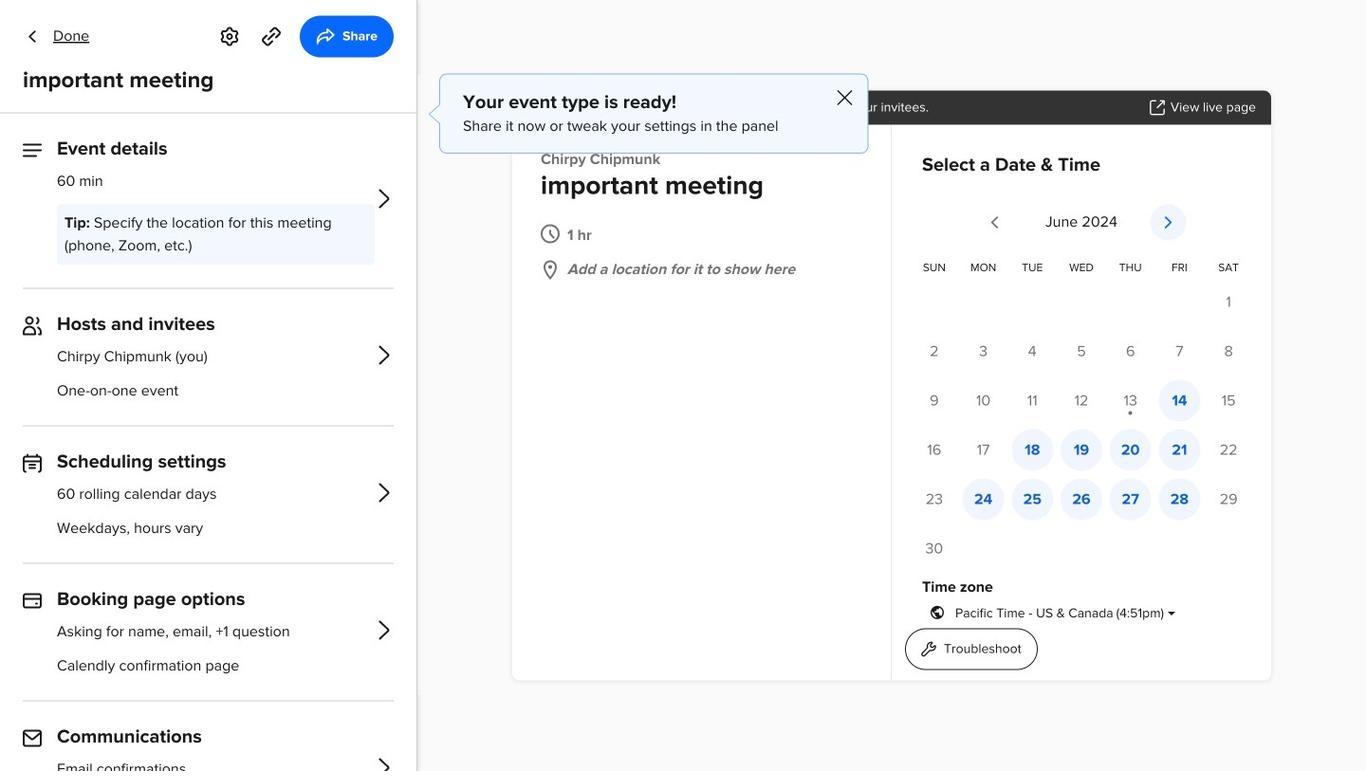 Task type: describe. For each thing, give the bounding box(es) containing it.
main navigation element
[[0, 0, 247, 772]]

open in new window image
[[1150, 100, 1165, 115]]

set up the basics progress progress bar
[[1128, 720, 1185, 729]]

calendly image
[[53, 23, 146, 49]]



Task type: locate. For each thing, give the bounding box(es) containing it.
cell
[[1205, 281, 1254, 323], [910, 331, 959, 372], [959, 331, 1008, 372], [1008, 331, 1057, 372], [1057, 331, 1106, 372], [1106, 331, 1156, 372], [1156, 331, 1205, 372], [1205, 331, 1254, 372], [910, 380, 959, 422], [959, 380, 1008, 422], [1008, 380, 1057, 422], [1057, 380, 1106, 422], [1106, 380, 1156, 422], [1156, 380, 1205, 422], [1205, 380, 1254, 422], [910, 429, 959, 471], [959, 429, 1008, 471], [1008, 429, 1057, 471], [1057, 429, 1106, 471], [1106, 429, 1156, 471], [1156, 429, 1205, 471], [1205, 429, 1254, 471], [910, 479, 959, 520], [959, 479, 1008, 520], [1008, 479, 1057, 520], [1057, 479, 1106, 520], [1106, 479, 1156, 520], [1156, 479, 1205, 520], [1205, 479, 1254, 520], [910, 528, 959, 570], [959, 528, 1008, 570], [1008, 528, 1057, 570], [1057, 528, 1106, 570], [1106, 528, 1156, 570], [1156, 528, 1205, 570]]

select a day element
[[910, 255, 1254, 577]]



